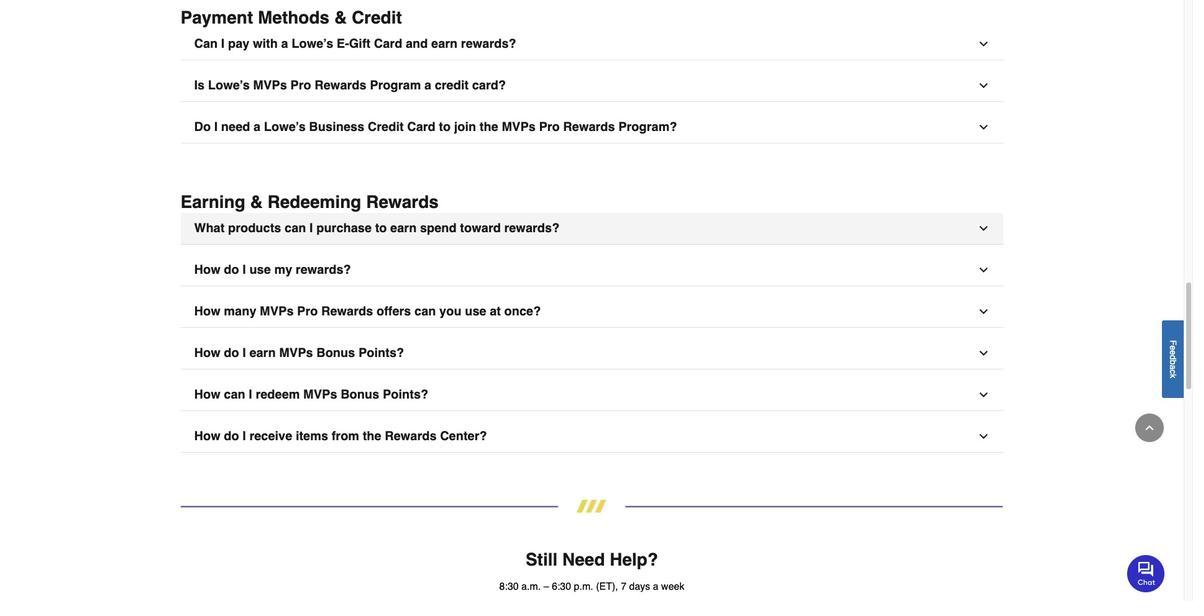 Task type: describe. For each thing, give the bounding box(es) containing it.
payment
[[181, 7, 253, 27]]

chevron down image for how can i redeem mvps bonus points?
[[977, 389, 990, 401]]

0 vertical spatial card
[[374, 36, 402, 51]]

1 vertical spatial pro
[[539, 120, 560, 134]]

chevron down image inside how do i use my rewards? button
[[977, 264, 990, 276]]

rewards down "e-"
[[315, 78, 366, 92]]

credit
[[435, 78, 469, 92]]

need
[[221, 120, 250, 134]]

rewards? inside can i pay with a lowe's e-gift card and earn rewards? button
[[461, 36, 516, 51]]

i inside button
[[249, 387, 252, 402]]

d
[[1168, 355, 1178, 360]]

do for receive
[[224, 429, 239, 443]]

pay
[[228, 36, 249, 51]]

how for how many mvps pro rewards offers can you use at once?
[[194, 304, 220, 318]]

can inside button
[[415, 304, 436, 318]]

can inside button
[[285, 221, 306, 235]]

the inside "do i need a lowe's business credit card to join the mvps pro rewards program?" button
[[480, 120, 498, 134]]

2 e from the top
[[1168, 350, 1178, 355]]

spend
[[420, 221, 457, 235]]

chevron down image for center?
[[977, 430, 990, 443]]

mvps right many
[[260, 304, 294, 318]]

0 horizontal spatial to
[[375, 221, 387, 235]]

how for how do i receive items from the rewards center?
[[194, 429, 220, 443]]

my
[[274, 263, 292, 277]]

lowe's inside can i pay with a lowe's e-gift card and earn rewards? button
[[292, 36, 333, 51]]

days
[[629, 582, 650, 593]]

6:30
[[552, 582, 571, 593]]

rewards left center?
[[385, 429, 437, 443]]

i right 'do'
[[214, 120, 218, 134]]

how for how do i use my rewards?
[[194, 263, 220, 277]]

how do i earn mvps bonus points?
[[194, 346, 404, 360]]

chevron down image for card
[[977, 38, 990, 50]]

how many mvps pro rewards offers can you use at once? button
[[181, 296, 1003, 328]]

week
[[661, 582, 684, 593]]

rewards down is lowe's mvps pro rewards program a credit card? button
[[563, 120, 615, 134]]

the inside how do i receive items from the rewards center? button
[[363, 429, 381, 443]]

how do i receive items from the rewards center? button
[[181, 421, 1003, 453]]

bonus for earn
[[316, 346, 355, 360]]

bonus for redeem
[[341, 387, 379, 402]]

1 e from the top
[[1168, 345, 1178, 350]]

can inside button
[[224, 387, 245, 402]]

lowe's inside "do i need a lowe's business credit card to join the mvps pro rewards program?" button
[[264, 120, 306, 134]]

7
[[621, 582, 626, 593]]

do i need a lowe's business credit card to join the mvps pro rewards program? button
[[181, 112, 1003, 143]]

can
[[194, 36, 218, 51]]

join
[[454, 120, 476, 134]]

need
[[562, 550, 605, 570]]

do
[[194, 120, 211, 134]]

toward
[[460, 221, 501, 235]]

8:30
[[499, 582, 519, 593]]

how do i receive items from the rewards center?
[[194, 429, 487, 443]]

what
[[194, 221, 225, 235]]

and
[[406, 36, 428, 51]]

chevron up image
[[1143, 422, 1156, 434]]

rewards? inside what products can i purchase to earn spend toward rewards? button
[[504, 221, 560, 235]]

i left receive
[[243, 429, 246, 443]]

i left my
[[243, 263, 246, 277]]

–
[[544, 582, 549, 593]]

receive
[[249, 429, 292, 443]]

products
[[228, 221, 281, 235]]

chevron down image for how many mvps pro rewards offers can you use at once?
[[977, 305, 990, 318]]

card?
[[472, 78, 506, 92]]

chevron down image for what products can i purchase to earn spend toward rewards?
[[977, 222, 990, 235]]

earn inside button
[[249, 346, 276, 360]]

help?
[[610, 550, 658, 570]]

center?
[[440, 429, 487, 443]]

items
[[296, 429, 328, 443]]

rewards? inside how do i use my rewards? button
[[296, 263, 351, 277]]

points? for how can i redeem mvps bonus points?
[[383, 387, 428, 402]]

how for how can i redeem mvps bonus points?
[[194, 387, 220, 402]]

f e e d b a c k
[[1168, 340, 1178, 378]]



Task type: locate. For each thing, give the bounding box(es) containing it.
do inside button
[[224, 346, 239, 360]]

1 how from the top
[[194, 263, 220, 277]]

lowe's right need
[[264, 120, 306, 134]]

chevron down image for card?
[[977, 79, 990, 92]]

1 vertical spatial lowe's
[[208, 78, 250, 92]]

2 vertical spatial earn
[[249, 346, 276, 360]]

use left at on the left of the page
[[465, 304, 486, 318]]

k
[[1168, 374, 1178, 378]]

1 vertical spatial points?
[[383, 387, 428, 402]]

pro up business
[[290, 78, 311, 92]]

points?
[[359, 346, 404, 360], [383, 387, 428, 402]]

e up b at the bottom right of page
[[1168, 350, 1178, 355]]

do i need a lowe's business credit card to join the mvps pro rewards program?
[[194, 120, 677, 134]]

can
[[285, 221, 306, 235], [415, 304, 436, 318], [224, 387, 245, 402]]

rewards? up card?
[[461, 36, 516, 51]]

2 vertical spatial lowe's
[[264, 120, 306, 134]]

chevron down image inside can i pay with a lowe's e-gift card and earn rewards? button
[[977, 38, 990, 50]]

e up d at the right bottom
[[1168, 345, 1178, 350]]

card left join
[[407, 120, 435, 134]]

mvps down card?
[[502, 120, 536, 134]]

to left join
[[439, 120, 451, 134]]

4 chevron down image from the top
[[977, 389, 990, 401]]

1 do from the top
[[224, 263, 239, 277]]

pro inside button
[[297, 304, 318, 318]]

mvps up items
[[303, 387, 337, 402]]

pro for how many mvps pro rewards offers can you use at once?
[[297, 304, 318, 318]]

3 chevron down image from the top
[[977, 121, 990, 133]]

0 vertical spatial pro
[[290, 78, 311, 92]]

chevron down image for how do i earn mvps bonus points?
[[977, 347, 990, 360]]

pro for is lowe's mvps pro rewards program a credit card?
[[290, 78, 311, 92]]

2 do from the top
[[224, 346, 239, 360]]

2 vertical spatial rewards?
[[296, 263, 351, 277]]

is lowe's mvps pro rewards program a credit card?
[[194, 78, 506, 92]]

many
[[224, 304, 256, 318]]

credit inside button
[[368, 120, 404, 134]]

credit up the gift
[[352, 7, 402, 27]]

a left the credit on the top left of the page
[[424, 78, 431, 92]]

card
[[374, 36, 402, 51], [407, 120, 435, 134]]

how many mvps pro rewards offers can you use at once?
[[194, 304, 541, 318]]

bonus up how can i redeem mvps bonus points?
[[316, 346, 355, 360]]

earn
[[431, 36, 458, 51], [390, 221, 417, 235], [249, 346, 276, 360]]

do for earn
[[224, 346, 239, 360]]

lowe's inside is lowe's mvps pro rewards program a credit card? button
[[208, 78, 250, 92]]

& up products
[[250, 192, 263, 212]]

i down earning & redeeming rewards
[[310, 221, 313, 235]]

offers
[[377, 304, 411, 318]]

2 vertical spatial can
[[224, 387, 245, 402]]

earning
[[181, 192, 245, 212]]

chevron down image inside is lowe's mvps pro rewards program a credit card? button
[[977, 79, 990, 92]]

lowe's left "e-"
[[292, 36, 333, 51]]

c
[[1168, 370, 1178, 374]]

2 vertical spatial pro
[[297, 304, 318, 318]]

p.m.
[[574, 582, 593, 593]]

0 vertical spatial to
[[439, 120, 451, 134]]

purchase
[[316, 221, 372, 235]]

0 horizontal spatial earn
[[249, 346, 276, 360]]

the right from
[[363, 429, 381, 443]]

lowe's right the is
[[208, 78, 250, 92]]

rewards inside button
[[321, 304, 373, 318]]

bonus inside how can i redeem mvps bonus points? button
[[341, 387, 379, 402]]

earn up the 'redeem' on the bottom left
[[249, 346, 276, 360]]

0 vertical spatial can
[[285, 221, 306, 235]]

chevron down image for to
[[977, 121, 990, 133]]

(et),
[[596, 582, 618, 593]]

redeeming
[[268, 192, 361, 212]]

is
[[194, 78, 205, 92]]

bonus
[[316, 346, 355, 360], [341, 387, 379, 402]]

chevron down image inside what products can i purchase to earn spend toward rewards? button
[[977, 222, 990, 235]]

1 horizontal spatial use
[[465, 304, 486, 318]]

i inside button
[[243, 346, 246, 360]]

1 vertical spatial card
[[407, 120, 435, 134]]

gift
[[349, 36, 371, 51]]

earn right the and
[[431, 36, 458, 51]]

1 chevron down image from the top
[[977, 222, 990, 235]]

a right need
[[254, 120, 260, 134]]

2 chevron down image from the top
[[977, 305, 990, 318]]

use inside button
[[465, 304, 486, 318]]

earn left spend
[[390, 221, 417, 235]]

rewards? right 'toward'
[[504, 221, 560, 235]]

i
[[221, 36, 225, 51], [214, 120, 218, 134], [310, 221, 313, 235], [243, 263, 246, 277], [243, 346, 246, 360], [249, 387, 252, 402], [243, 429, 246, 443]]

0 vertical spatial lowe's
[[292, 36, 333, 51]]

b
[[1168, 360, 1178, 365]]

a right days
[[653, 582, 658, 593]]

mvps down with
[[253, 78, 287, 92]]

1 vertical spatial &
[[250, 192, 263, 212]]

use inside button
[[249, 263, 271, 277]]

0 vertical spatial points?
[[359, 346, 404, 360]]

e-
[[337, 36, 349, 51]]

0 vertical spatial earn
[[431, 36, 458, 51]]

e
[[1168, 345, 1178, 350], [1168, 350, 1178, 355]]

0 vertical spatial &
[[334, 7, 347, 27]]

0 vertical spatial rewards?
[[461, 36, 516, 51]]

chevron down image inside how do i earn mvps bonus points? button
[[977, 347, 990, 360]]

scroll to top element
[[1135, 414, 1164, 442]]

is lowe's mvps pro rewards program a credit card? button
[[181, 70, 1003, 102]]

chevron down image inside "do i need a lowe's business credit card to join the mvps pro rewards program?" button
[[977, 121, 990, 133]]

mvps
[[253, 78, 287, 92], [502, 120, 536, 134], [260, 304, 294, 318], [279, 346, 313, 360], [303, 387, 337, 402]]

can left you
[[415, 304, 436, 318]]

how do i earn mvps bonus points? button
[[181, 338, 1003, 369]]

f
[[1168, 340, 1178, 345]]

chat invite button image
[[1127, 555, 1165, 593]]

3 how from the top
[[194, 346, 220, 360]]

how inside button
[[194, 387, 220, 402]]

pro
[[290, 78, 311, 92], [539, 120, 560, 134], [297, 304, 318, 318]]

3 chevron down image from the top
[[977, 347, 990, 360]]

points? for how do i earn mvps bonus points?
[[359, 346, 404, 360]]

f e e d b a c k button
[[1162, 320, 1184, 398]]

use left my
[[249, 263, 271, 277]]

8:30 a.m. – 6:30 p.m. (et), 7 days a week
[[499, 582, 684, 593]]

do
[[224, 263, 239, 277], [224, 346, 239, 360], [224, 429, 239, 443]]

methods
[[258, 7, 329, 27]]

program?
[[618, 120, 677, 134]]

1 horizontal spatial to
[[439, 120, 451, 134]]

business
[[309, 120, 364, 134]]

use
[[249, 263, 271, 277], [465, 304, 486, 318]]

what products can i purchase to earn spend toward rewards?
[[194, 221, 560, 235]]

chevron down image
[[977, 222, 990, 235], [977, 305, 990, 318], [977, 347, 990, 360], [977, 389, 990, 401]]

how can i redeem mvps bonus points?
[[194, 387, 428, 402]]

&
[[334, 7, 347, 27], [250, 192, 263, 212]]

program
[[370, 78, 421, 92]]

i left the 'redeem' on the bottom left
[[249, 387, 252, 402]]

bonus inside how do i earn mvps bonus points? button
[[316, 346, 355, 360]]

0 horizontal spatial card
[[374, 36, 402, 51]]

mvps inside button
[[303, 387, 337, 402]]

redeem
[[256, 387, 300, 402]]

0 vertical spatial use
[[249, 263, 271, 277]]

& up "e-"
[[334, 7, 347, 27]]

how can i redeem mvps bonus points? button
[[181, 379, 1003, 411]]

bonus up from
[[341, 387, 379, 402]]

1 vertical spatial do
[[224, 346, 239, 360]]

0 horizontal spatial can
[[224, 387, 245, 402]]

from
[[332, 429, 359, 443]]

2 chevron down image from the top
[[977, 79, 990, 92]]

with
[[253, 36, 278, 51]]

divider image
[[181, 500, 1003, 513]]

chevron down image inside how many mvps pro rewards offers can you use at once? button
[[977, 305, 990, 318]]

5 chevron down image from the top
[[977, 430, 990, 443]]

rewards up "what products can i purchase to earn spend toward rewards?"
[[366, 192, 439, 212]]

rewards? right my
[[296, 263, 351, 277]]

i down many
[[243, 346, 246, 360]]

a
[[281, 36, 288, 51], [424, 78, 431, 92], [254, 120, 260, 134], [1168, 365, 1178, 370], [653, 582, 658, 593]]

0 vertical spatial bonus
[[316, 346, 355, 360]]

3 do from the top
[[224, 429, 239, 443]]

1 vertical spatial can
[[415, 304, 436, 318]]

what products can i purchase to earn spend toward rewards? button
[[181, 213, 1003, 245]]

1 vertical spatial use
[[465, 304, 486, 318]]

do up many
[[224, 263, 239, 277]]

2 horizontal spatial earn
[[431, 36, 458, 51]]

still need help?
[[526, 550, 658, 570]]

0 vertical spatial do
[[224, 263, 239, 277]]

1 vertical spatial bonus
[[341, 387, 379, 402]]

a up k
[[1168, 365, 1178, 370]]

to right purchase
[[375, 221, 387, 235]]

mvps up how can i redeem mvps bonus points?
[[279, 346, 313, 360]]

1 horizontal spatial the
[[480, 120, 498, 134]]

1 horizontal spatial card
[[407, 120, 435, 134]]

still
[[526, 550, 558, 570]]

can i pay with a lowe's e-gift card and earn rewards? button
[[181, 28, 1003, 60]]

the
[[480, 120, 498, 134], [363, 429, 381, 443]]

card right the gift
[[374, 36, 402, 51]]

4 chevron down image from the top
[[977, 264, 990, 276]]

i left pay
[[221, 36, 225, 51]]

chevron down image inside how can i redeem mvps bonus points? button
[[977, 389, 990, 401]]

2 horizontal spatial can
[[415, 304, 436, 318]]

chevron down image inside how do i receive items from the rewards center? button
[[977, 430, 990, 443]]

can left the 'redeem' on the bottom left
[[224, 387, 245, 402]]

pro down is lowe's mvps pro rewards program a credit card? button
[[539, 120, 560, 134]]

do down many
[[224, 346, 239, 360]]

1 vertical spatial the
[[363, 429, 381, 443]]

1 vertical spatial earn
[[390, 221, 417, 235]]

0 horizontal spatial &
[[250, 192, 263, 212]]

0 vertical spatial credit
[[352, 7, 402, 27]]

to
[[439, 120, 451, 134], [375, 221, 387, 235]]

payment methods & credit
[[181, 7, 402, 27]]

chevron down image
[[977, 38, 990, 50], [977, 79, 990, 92], [977, 121, 990, 133], [977, 264, 990, 276], [977, 430, 990, 443]]

the right join
[[480, 120, 498, 134]]

credit down 'program'
[[368, 120, 404, 134]]

5 how from the top
[[194, 429, 220, 443]]

rewards left offers
[[321, 304, 373, 318]]

do for use
[[224, 263, 239, 277]]

how
[[194, 263, 220, 277], [194, 304, 220, 318], [194, 346, 220, 360], [194, 387, 220, 402], [194, 429, 220, 443]]

1 vertical spatial credit
[[368, 120, 404, 134]]

a.m.
[[521, 582, 541, 593]]

how do i use my rewards? button
[[181, 254, 1003, 286]]

lowe's
[[292, 36, 333, 51], [208, 78, 250, 92], [264, 120, 306, 134]]

2 vertical spatial do
[[224, 429, 239, 443]]

how do i use my rewards?
[[194, 263, 351, 277]]

1 chevron down image from the top
[[977, 38, 990, 50]]

can down earning & redeeming rewards
[[285, 221, 306, 235]]

0 horizontal spatial the
[[363, 429, 381, 443]]

credit
[[352, 7, 402, 27], [368, 120, 404, 134]]

can i pay with a lowe's e-gift card and earn rewards?
[[194, 36, 516, 51]]

do left receive
[[224, 429, 239, 443]]

once?
[[504, 304, 541, 318]]

0 vertical spatial the
[[480, 120, 498, 134]]

points? inside button
[[359, 346, 404, 360]]

rewards?
[[461, 36, 516, 51], [504, 221, 560, 235], [296, 263, 351, 277]]

1 horizontal spatial &
[[334, 7, 347, 27]]

0 horizontal spatial use
[[249, 263, 271, 277]]

1 horizontal spatial earn
[[390, 221, 417, 235]]

1 vertical spatial rewards?
[[504, 221, 560, 235]]

2 how from the top
[[194, 304, 220, 318]]

how for how do i earn mvps bonus points?
[[194, 346, 220, 360]]

4 how from the top
[[194, 387, 220, 402]]

1 vertical spatial to
[[375, 221, 387, 235]]

a right with
[[281, 36, 288, 51]]

rewards
[[315, 78, 366, 92], [563, 120, 615, 134], [366, 192, 439, 212], [321, 304, 373, 318], [385, 429, 437, 443]]

at
[[490, 304, 501, 318]]

pro up how do i earn mvps bonus points?
[[297, 304, 318, 318]]

1 horizontal spatial can
[[285, 221, 306, 235]]

you
[[439, 304, 461, 318]]

points? inside button
[[383, 387, 428, 402]]

earning & redeeming rewards
[[181, 192, 439, 212]]



Task type: vqa. For each thing, say whether or not it's contained in the screenshot.
the your inside the Samples help you find the perfect look for any space. See our products in your home before you commit.
no



